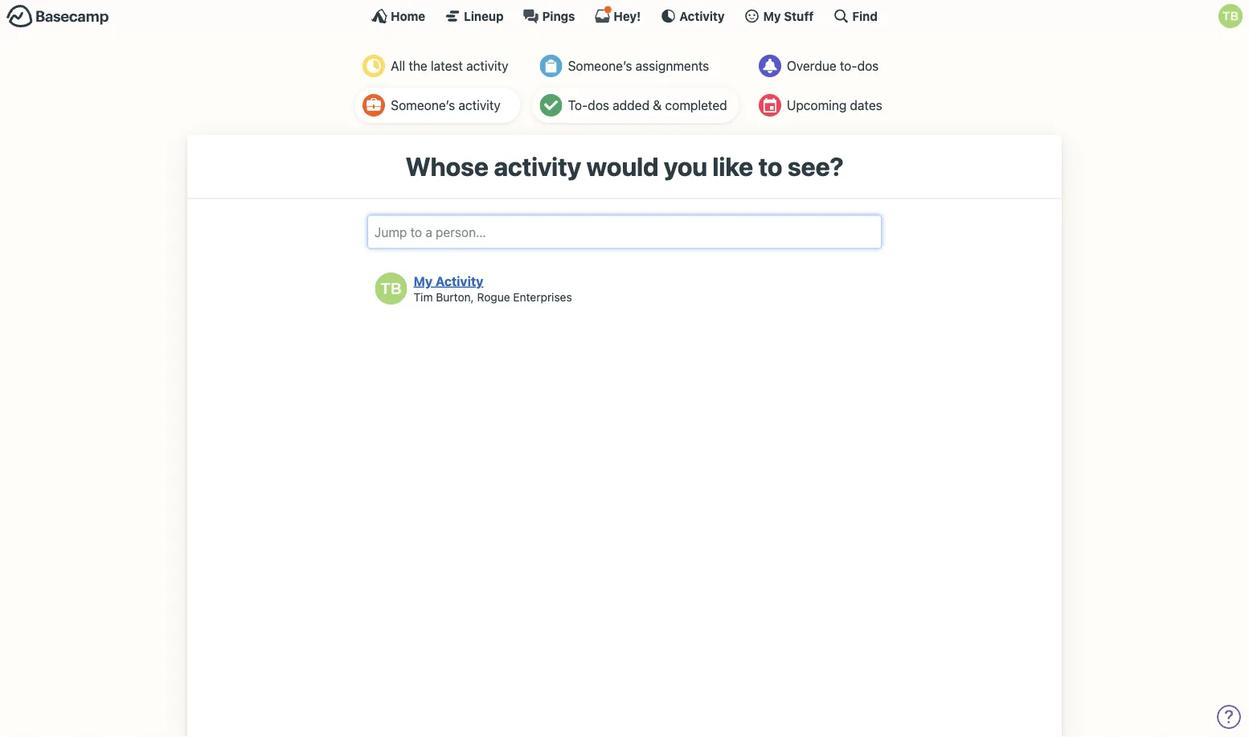 Task type: locate. For each thing, give the bounding box(es) containing it.
lineup
[[464, 9, 504, 23]]

the
[[409, 58, 428, 74]]

activity
[[680, 9, 725, 23], [436, 273, 484, 289]]

1 horizontal spatial my
[[764, 9, 781, 23]]

someone's inside someone's activity link
[[391, 98, 455, 113]]

to
[[759, 151, 783, 182]]

dos
[[858, 58, 879, 74], [588, 98, 610, 113]]

1 vertical spatial someone's
[[391, 98, 455, 113]]

someone's inside someone's assignments link
[[568, 58, 633, 74]]

someone's down the 'the'
[[391, 98, 455, 113]]

activity
[[467, 58, 509, 74], [459, 98, 501, 113], [494, 151, 582, 182]]

reports image
[[759, 55, 782, 77]]

dos left added
[[588, 98, 610, 113]]

dos up dates
[[858, 58, 879, 74]]

rogue
[[477, 290, 510, 303]]

overdue to-dos
[[787, 58, 879, 74]]

1 horizontal spatial someone's
[[568, 58, 633, 74]]

0 vertical spatial activity
[[680, 9, 725, 23]]

0 vertical spatial activity
[[467, 58, 509, 74]]

someone's for someone's assignments
[[568, 58, 633, 74]]

like
[[713, 151, 753, 182]]

someone's activity link
[[355, 88, 521, 123]]

person report image
[[363, 94, 385, 117]]

my inside my activity tim burton,        rogue enterprises
[[414, 273, 433, 289]]

my for stuff
[[764, 9, 781, 23]]

home link
[[372, 8, 426, 24]]

someone's
[[568, 58, 633, 74], [391, 98, 455, 113]]

find button
[[833, 8, 878, 24]]

someone's assignments
[[568, 58, 709, 74]]

hey! button
[[595, 6, 641, 24]]

activity up assignments
[[680, 9, 725, 23]]

Jump to a person… text field
[[368, 215, 882, 249]]

see?
[[788, 151, 844, 182]]

upcoming
[[787, 98, 847, 113]]

2 vertical spatial activity
[[494, 151, 582, 182]]

upcoming dates link
[[751, 88, 895, 123]]

someone's assignments link
[[532, 48, 740, 84]]

1 vertical spatial dos
[[588, 98, 610, 113]]

would
[[587, 151, 659, 182]]

someone's up to- at the top of page
[[568, 58, 633, 74]]

1 horizontal spatial activity
[[680, 9, 725, 23]]

activity up burton,
[[436, 273, 484, 289]]

0 horizontal spatial my
[[414, 273, 433, 289]]

activity right latest
[[467, 58, 509, 74]]

todo image
[[540, 94, 563, 117]]

activity down all the latest activity
[[459, 98, 501, 113]]

my stuff
[[764, 9, 814, 23]]

assignments
[[636, 58, 709, 74]]

0 vertical spatial my
[[764, 9, 781, 23]]

1 vertical spatial activity
[[459, 98, 501, 113]]

tim burton image
[[1219, 4, 1243, 28]]

latest
[[431, 58, 463, 74]]

tim
[[414, 290, 433, 303]]

my inside popup button
[[764, 9, 781, 23]]

my activity tim burton,        rogue enterprises
[[414, 273, 572, 303]]

1 vertical spatial my
[[414, 273, 433, 289]]

my
[[764, 9, 781, 23], [414, 273, 433, 289]]

0 horizontal spatial someone's
[[391, 98, 455, 113]]

activity inside all the latest activity link
[[467, 58, 509, 74]]

1 horizontal spatial dos
[[858, 58, 879, 74]]

1 vertical spatial activity
[[436, 273, 484, 289]]

activity inside someone's activity link
[[459, 98, 501, 113]]

my left stuff
[[764, 9, 781, 23]]

someone's activity
[[391, 98, 501, 113]]

0 vertical spatial someone's
[[568, 58, 633, 74]]

activity down the todo icon
[[494, 151, 582, 182]]

my up tim
[[414, 273, 433, 289]]

activity inside my activity tim burton,        rogue enterprises
[[436, 273, 484, 289]]

home
[[391, 9, 426, 23]]

0 horizontal spatial activity
[[436, 273, 484, 289]]

activity report image
[[363, 55, 385, 77]]

whose activity would you like to see?
[[406, 151, 844, 182]]



Task type: vqa. For each thing, say whether or not it's contained in the screenshot.
out
no



Task type: describe. For each thing, give the bounding box(es) containing it.
activity inside activity link
[[680, 9, 725, 23]]

to-
[[840, 58, 858, 74]]

activity link
[[661, 8, 725, 24]]

0 horizontal spatial dos
[[588, 98, 610, 113]]

my for activity
[[414, 273, 433, 289]]

added
[[613, 98, 650, 113]]

find
[[853, 9, 878, 23]]

all
[[391, 58, 405, 74]]

activity for whose
[[494, 151, 582, 182]]

upcoming dates
[[787, 98, 883, 113]]

you
[[664, 151, 708, 182]]

my stuff button
[[744, 8, 814, 24]]

whose
[[406, 151, 489, 182]]

switch accounts image
[[6, 4, 109, 29]]

burton,
[[436, 290, 474, 303]]

hey!
[[614, 9, 641, 23]]

all the latest activity link
[[355, 48, 521, 84]]

overdue
[[787, 58, 837, 74]]

to-
[[568, 98, 588, 113]]

main element
[[0, 0, 1250, 31]]

&
[[653, 98, 662, 113]]

to-dos added & completed
[[568, 98, 728, 113]]

tim burton, rogue enterprises image
[[375, 273, 407, 305]]

pings button
[[523, 8, 575, 24]]

enterprises
[[513, 290, 572, 303]]

0 vertical spatial dos
[[858, 58, 879, 74]]

lineup link
[[445, 8, 504, 24]]

pings
[[543, 9, 575, 23]]

completed
[[666, 98, 728, 113]]

to-dos added & completed link
[[532, 88, 740, 123]]

activity for someone's
[[459, 98, 501, 113]]

schedule image
[[759, 94, 782, 117]]

all the latest activity
[[391, 58, 509, 74]]

dates
[[850, 98, 883, 113]]

overdue to-dos link
[[751, 48, 895, 84]]

stuff
[[784, 9, 814, 23]]

someone's for someone's activity
[[391, 98, 455, 113]]

assignment image
[[540, 55, 563, 77]]



